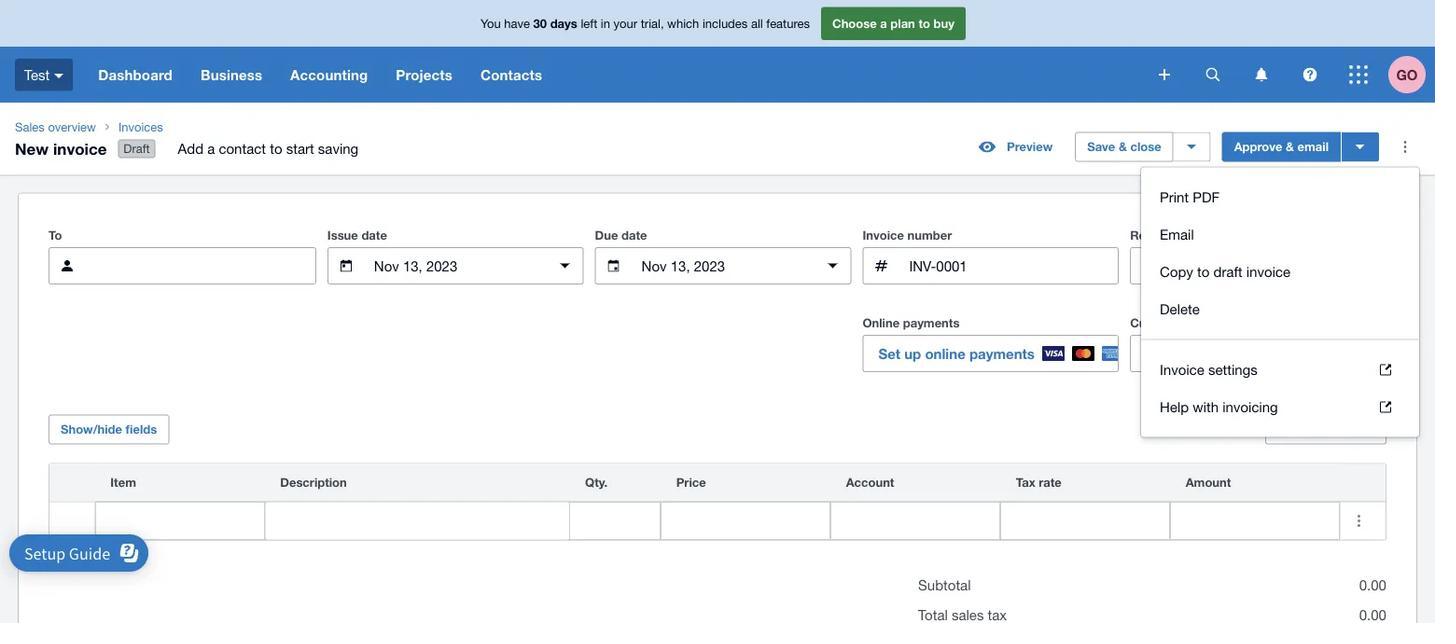 Task type: vqa. For each thing, say whether or not it's contained in the screenshot.
payments to the top
yes



Task type: describe. For each thing, give the bounding box(es) containing it.
invoice for invoice number
[[863, 228, 905, 243]]

description
[[280, 476, 347, 490]]

invoice settings link
[[1142, 352, 1420, 389]]

svg image up email
[[1304, 68, 1318, 82]]

invoice inside button
[[1247, 264, 1291, 280]]

add
[[178, 141, 204, 157]]

reference
[[1131, 228, 1190, 243]]

are
[[1321, 396, 1340, 410]]

date for due date
[[622, 228, 647, 243]]

list box containing invoice settings
[[1142, 339, 1420, 438]]

email
[[1161, 227, 1195, 243]]

close
[[1131, 140, 1162, 154]]

new invoice
[[15, 139, 107, 158]]

0.00
[[1360, 578, 1387, 594]]

have
[[504, 16, 530, 31]]

more line item options element
[[1341, 465, 1386, 502]]

approve
[[1235, 140, 1283, 154]]

subtotal
[[919, 578, 971, 594]]

1 horizontal spatial svg image
[[1350, 65, 1369, 84]]

online payments
[[863, 316, 960, 331]]

help with invoicing link
[[1142, 389, 1420, 426]]

amounts are
[[1266, 396, 1340, 410]]

copy to draft invoice button
[[1142, 254, 1420, 291]]

dashboard
[[98, 66, 173, 83]]

up
[[905, 346, 922, 362]]

overview
[[48, 120, 96, 134]]

invoice number
[[863, 228, 953, 243]]

tax exclusive
[[1278, 423, 1350, 437]]

choose a plan to buy
[[833, 16, 955, 31]]

invoice for invoice settings
[[1161, 362, 1205, 378]]

business
[[201, 66, 262, 83]]

features
[[767, 16, 810, 31]]

Due date text field
[[640, 248, 807, 284]]

to inside button
[[1198, 264, 1210, 280]]

contacts button
[[467, 47, 557, 103]]

svg image up the approve at top
[[1256, 68, 1268, 82]]

test button
[[0, 47, 84, 103]]

0 horizontal spatial payments
[[904, 316, 960, 331]]

delete
[[1161, 301, 1200, 318]]

currency united states dollar
[[1131, 316, 1301, 362]]

in
[[601, 16, 611, 31]]

Description text field
[[265, 504, 570, 539]]

trial,
[[641, 16, 664, 31]]

email button
[[1142, 216, 1420, 254]]

with
[[1193, 399, 1219, 416]]

to for contact
[[270, 141, 282, 157]]

test
[[24, 67, 50, 83]]

you have 30 days left in your trial, which includes all features
[[481, 16, 810, 31]]

qty.
[[585, 476, 608, 490]]

dollar
[[1265, 346, 1301, 362]]

add a contact to start saving
[[178, 141, 359, 157]]

start
[[286, 141, 314, 157]]

draft
[[124, 142, 150, 156]]

contacts
[[481, 66, 543, 83]]

group containing print pdf
[[1142, 168, 1420, 438]]

exclusive
[[1300, 423, 1350, 437]]

to
[[49, 228, 62, 243]]

email
[[1298, 140, 1330, 154]]

Reference text field
[[1176, 248, 1386, 284]]

copy
[[1161, 264, 1194, 280]]

sales overview link
[[7, 118, 104, 136]]

which
[[668, 16, 700, 31]]

accounting
[[290, 66, 368, 83]]

show/hide
[[61, 423, 122, 437]]

copy to draft invoice
[[1161, 264, 1291, 280]]

To text field
[[93, 248, 315, 284]]

price
[[677, 476, 706, 490]]

set
[[879, 346, 901, 362]]

projects button
[[382, 47, 467, 103]]

set up online payments
[[879, 346, 1035, 362]]

tax for tax exclusive
[[1278, 423, 1297, 437]]



Task type: locate. For each thing, give the bounding box(es) containing it.
invoice down overview
[[53, 139, 107, 158]]

0 vertical spatial invoice
[[53, 139, 107, 158]]

svg image right test
[[54, 74, 64, 78]]

1 horizontal spatial a
[[881, 16, 888, 31]]

1 vertical spatial to
[[270, 141, 282, 157]]

tax inside popup button
[[1278, 423, 1297, 437]]

approve & email button
[[1223, 132, 1342, 162]]

date right due
[[622, 228, 647, 243]]

invoice down email button
[[1247, 264, 1291, 280]]

your
[[614, 16, 638, 31]]

more date options image for issue date
[[547, 248, 584, 285]]

left
[[581, 16, 598, 31]]

states
[[1221, 346, 1261, 362]]

pdf
[[1193, 189, 1220, 206]]

0 horizontal spatial more date options image
[[547, 248, 584, 285]]

0 horizontal spatial tax
[[1016, 476, 1036, 490]]

to
[[919, 16, 931, 31], [270, 141, 282, 157], [1198, 264, 1210, 280]]

2 more date options image from the left
[[815, 248, 852, 285]]

2 date from the left
[[622, 228, 647, 243]]

approve & email
[[1235, 140, 1330, 154]]

help
[[1161, 399, 1190, 416]]

number
[[908, 228, 953, 243]]

invoice settings
[[1161, 362, 1258, 378]]

a for contact
[[207, 141, 215, 157]]

go button
[[1389, 47, 1436, 103]]

preview
[[1007, 140, 1053, 154]]

contact element
[[49, 248, 316, 285]]

more line item options image
[[1341, 503, 1379, 540]]

0 vertical spatial invoice
[[863, 228, 905, 243]]

invoice up help on the right bottom
[[1161, 362, 1205, 378]]

tax down "amounts"
[[1278, 423, 1297, 437]]

date for issue date
[[362, 228, 387, 243]]

tax
[[1278, 423, 1297, 437], [1016, 476, 1036, 490]]

1 vertical spatial a
[[207, 141, 215, 157]]

you
[[481, 16, 501, 31]]

sales overview
[[15, 120, 96, 134]]

help with invoicing
[[1161, 399, 1279, 416]]

print pdf
[[1161, 189, 1220, 206]]

to left buy at the right top of the page
[[919, 16, 931, 31]]

buy
[[934, 16, 955, 31]]

1 horizontal spatial invoice
[[1161, 362, 1205, 378]]

online
[[863, 316, 900, 331]]

show/hide fields button
[[49, 415, 169, 445]]

0 horizontal spatial invoice
[[863, 228, 905, 243]]

invoice number element
[[863, 248, 1120, 285]]

plan
[[891, 16, 916, 31]]

save
[[1088, 140, 1116, 154]]

30
[[534, 16, 547, 31]]

invoice left number
[[863, 228, 905, 243]]

a
[[881, 16, 888, 31], [207, 141, 215, 157]]

date right issue at the left top of page
[[362, 228, 387, 243]]

save & close
[[1088, 140, 1162, 154]]

currency
[[1131, 316, 1184, 331]]

saving
[[318, 141, 359, 157]]

invoice
[[863, 228, 905, 243], [1161, 362, 1205, 378]]

amount
[[1186, 476, 1232, 490]]

1 horizontal spatial more date options image
[[815, 248, 852, 285]]

payments up online
[[904, 316, 960, 331]]

issue date
[[328, 228, 387, 243]]

more date options image for due date
[[815, 248, 852, 285]]

tax exclusive button
[[1266, 415, 1387, 445]]

a right add
[[207, 141, 215, 157]]

svg image
[[1256, 68, 1268, 82], [1304, 68, 1318, 82], [1160, 69, 1171, 80], [54, 74, 64, 78]]

Inventory item text field
[[95, 504, 264, 539]]

navigation
[[84, 47, 1147, 103]]

2 list box from the top
[[1142, 339, 1420, 438]]

issue
[[328, 228, 358, 243]]

payments
[[904, 316, 960, 331], [970, 346, 1035, 362]]

Quantity field
[[571, 504, 661, 539]]

1 horizontal spatial invoice
[[1247, 264, 1291, 280]]

banner containing dashboard
[[0, 0, 1436, 103]]

due date
[[595, 228, 647, 243]]

print pdf button
[[1142, 179, 1420, 216]]

days
[[551, 16, 578, 31]]

0 vertical spatial to
[[919, 16, 931, 31]]

tax for tax rate
[[1016, 476, 1036, 490]]

1 vertical spatial invoice
[[1247, 264, 1291, 280]]

Issue date text field
[[372, 248, 539, 284]]

1 horizontal spatial tax
[[1278, 423, 1297, 437]]

save & close button
[[1076, 132, 1174, 162]]

includes
[[703, 16, 748, 31]]

invoices link
[[111, 118, 374, 136]]

1 vertical spatial invoice
[[1161, 362, 1205, 378]]

more invoice options image
[[1387, 128, 1425, 166]]

0 horizontal spatial svg image
[[1207, 68, 1221, 82]]

delete button
[[1142, 291, 1420, 328]]

to left start
[[270, 141, 282, 157]]

a inside banner
[[881, 16, 888, 31]]

Price field
[[662, 504, 831, 539]]

navigation inside banner
[[84, 47, 1147, 103]]

2 & from the left
[[1287, 140, 1295, 154]]

0 horizontal spatial a
[[207, 141, 215, 157]]

tax left rate
[[1016, 476, 1036, 490]]

choose
[[833, 16, 877, 31]]

svg image inside test popup button
[[54, 74, 64, 78]]

tax rate
[[1016, 476, 1062, 490]]

navigation containing dashboard
[[84, 47, 1147, 103]]

invoice
[[53, 139, 107, 158], [1247, 264, 1291, 280]]

&
[[1119, 140, 1128, 154], [1287, 140, 1295, 154]]

0 vertical spatial tax
[[1278, 423, 1297, 437]]

a for plan
[[881, 16, 888, 31]]

1 horizontal spatial &
[[1287, 140, 1295, 154]]

payments inside set up online payments popup button
[[970, 346, 1035, 362]]

tax inside invoice line item list element
[[1016, 476, 1036, 490]]

& for close
[[1119, 140, 1128, 154]]

2 vertical spatial to
[[1198, 264, 1210, 280]]

1 horizontal spatial payments
[[970, 346, 1035, 362]]

0 horizontal spatial invoice
[[53, 139, 107, 158]]

accounting button
[[276, 47, 382, 103]]

draft
[[1214, 264, 1243, 280]]

invoices
[[118, 120, 163, 134]]

a left plan
[[881, 16, 888, 31]]

print
[[1161, 189, 1190, 206]]

& right 'save'
[[1119, 140, 1128, 154]]

1 vertical spatial tax
[[1016, 476, 1036, 490]]

& for email
[[1287, 140, 1295, 154]]

1 more date options image from the left
[[547, 248, 584, 285]]

None field
[[95, 503, 264, 540]]

fields
[[126, 423, 157, 437]]

preview button
[[968, 132, 1065, 162]]

united
[[1176, 346, 1217, 362]]

Invoice number text field
[[908, 248, 1119, 284]]

1 date from the left
[[362, 228, 387, 243]]

2 horizontal spatial to
[[1198, 264, 1210, 280]]

rate
[[1039, 476, 1062, 490]]

0 horizontal spatial to
[[270, 141, 282, 157]]

svg image up close
[[1160, 69, 1171, 80]]

all
[[752, 16, 763, 31]]

0 vertical spatial a
[[881, 16, 888, 31]]

account
[[846, 476, 895, 490]]

payments right online
[[970, 346, 1035, 362]]

1 horizontal spatial to
[[919, 16, 931, 31]]

list box containing print pdf
[[1142, 168, 1420, 339]]

& left email
[[1287, 140, 1295, 154]]

1 list box from the top
[[1142, 168, 1420, 339]]

0 vertical spatial payments
[[904, 316, 960, 331]]

0 horizontal spatial date
[[362, 228, 387, 243]]

invoice line item list element
[[49, 464, 1387, 541]]

online
[[926, 346, 966, 362]]

more date options image
[[547, 248, 584, 285], [815, 248, 852, 285]]

invoicing
[[1223, 399, 1279, 416]]

settings
[[1209, 362, 1258, 378]]

go
[[1397, 66, 1419, 83]]

1 & from the left
[[1119, 140, 1128, 154]]

svg image
[[1350, 65, 1369, 84], [1207, 68, 1221, 82]]

Amount field
[[1171, 504, 1340, 539]]

united states dollar button
[[1131, 335, 1387, 373]]

item
[[110, 476, 136, 490]]

list box
[[1142, 168, 1420, 339], [1142, 339, 1420, 438]]

1 horizontal spatial date
[[622, 228, 647, 243]]

0 horizontal spatial &
[[1119, 140, 1128, 154]]

to for plan
[[919, 16, 931, 31]]

set up online payments button
[[863, 335, 1125, 373]]

1 vertical spatial payments
[[970, 346, 1035, 362]]

to left draft
[[1198, 264, 1210, 280]]

group
[[1142, 168, 1420, 438]]

banner
[[0, 0, 1436, 103]]



